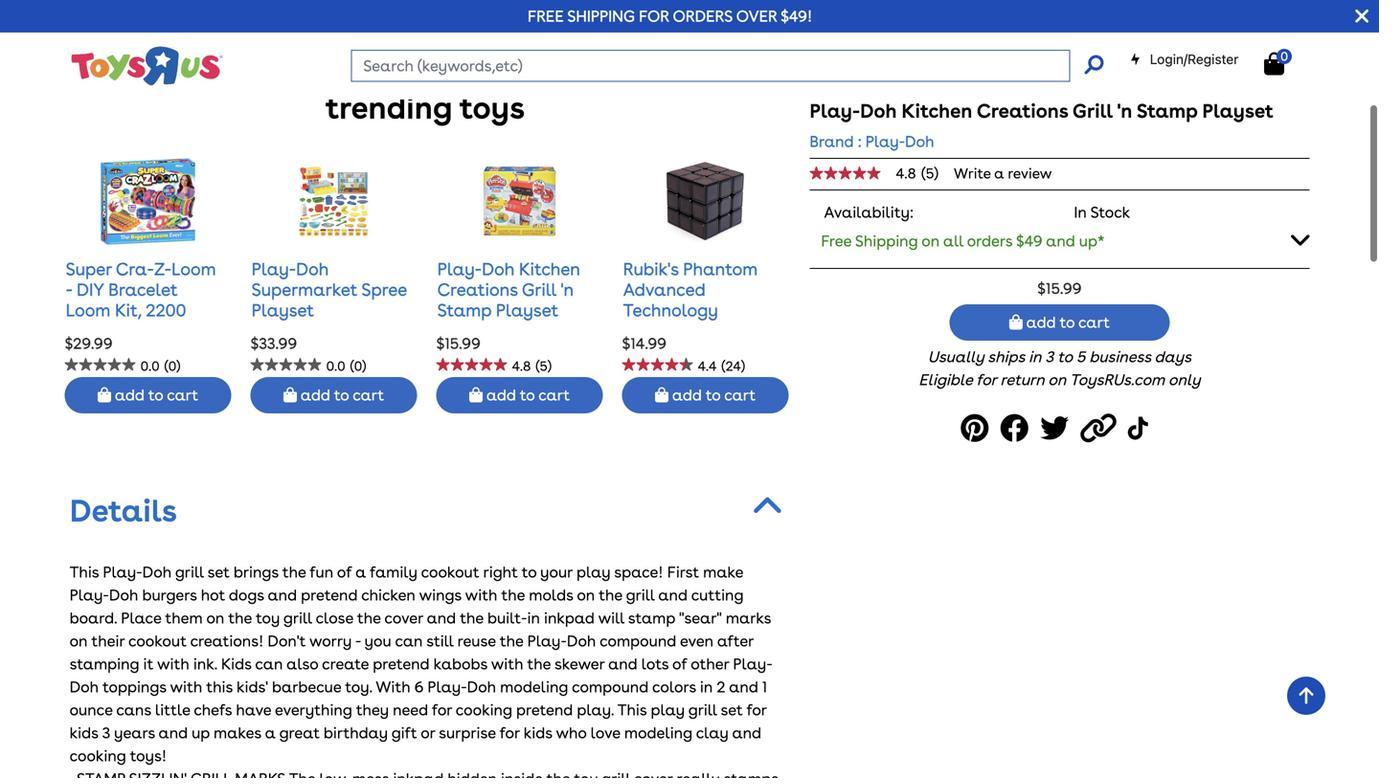 Task type: locate. For each thing, give the bounding box(es) containing it.
0 vertical spatial kitchen
[[902, 100, 973, 123]]

loom up latex
[[66, 300, 110, 321]]

0 vertical spatial this
[[70, 563, 99, 582]]

rubik's phantom advanced technology difficult 3d puzzle 3 x 3 cube link
[[623, 259, 771, 362]]

1 vertical spatial set
[[721, 701, 743, 720]]

cart for super cra-z-loom - diy bracelet loom kit, 2200 latex free color bands, 6 row loom, design & create, cra-z-art ages 8+
[[167, 386, 198, 405]]

birthday
[[324, 724, 388, 743]]

1 vertical spatial cover
[[634, 770, 673, 779]]

creations up review
[[977, 100, 1068, 123]]

0 horizontal spatial in
[[527, 609, 540, 628]]

doh up ounce
[[70, 678, 99, 697]]

and left lots
[[608, 655, 638, 674]]

a left family
[[355, 563, 366, 582]]

0 horizontal spatial 0.0 (0)
[[140, 358, 180, 374]]

free down the kit,
[[116, 321, 150, 342]]

to
[[1060, 313, 1075, 332], [1058, 348, 1073, 367], [148, 386, 163, 405], [334, 386, 349, 405], [520, 386, 535, 405], [706, 386, 721, 405], [522, 563, 537, 582]]

review
[[1008, 165, 1052, 182]]

on inside usually ships in 3 to 5 business days eligible for return on toysrus.com only
[[1048, 371, 1066, 390]]

1 horizontal spatial modeling
[[624, 724, 693, 743]]

pretend
[[301, 586, 358, 605], [373, 655, 430, 674], [516, 701, 573, 720]]

creations for play-doh kitchen creations grill 'n stamp playset
[[437, 280, 518, 300]]

0 vertical spatial free
[[821, 232, 852, 250]]

$15.99 down play-doh kitchen creations grill 'n stamp playset
[[436, 334, 481, 353]]

0 horizontal spatial cover
[[385, 609, 423, 628]]

tiktok image
[[1128, 407, 1153, 450]]

1 vertical spatial stamp
[[437, 300, 492, 321]]

0 vertical spatial cra-
[[116, 259, 154, 280]]

2 vertical spatial pretend
[[516, 701, 573, 720]]

1 vertical spatial a
[[355, 563, 366, 582]]

1 horizontal spatial a
[[355, 563, 366, 582]]

the left fun
[[282, 563, 306, 582]]

1 horizontal spatial cookout
[[421, 563, 479, 582]]

0.0 (0)
[[140, 358, 180, 374], [326, 358, 366, 374]]

creations inside play-doh kitchen creations grill 'n stamp playset brand : play-doh
[[977, 100, 1068, 123]]

inkpad down molds
[[544, 609, 595, 628]]

usually
[[928, 348, 984, 367]]

brand
[[810, 132, 854, 151]]

and down brings
[[268, 586, 297, 605]]

rubik's phantom advanced technology difficult 3d puzzle 3 x 3 cube
[[623, 259, 771, 362]]

doh up place
[[109, 586, 138, 605]]

can up kids' at the bottom
[[255, 655, 283, 674]]

compound up play.
[[572, 678, 649, 697]]

up
[[192, 724, 210, 743]]

loom
[[171, 259, 216, 280], [66, 300, 110, 321]]

and down little
[[159, 724, 188, 743]]

1 shopping bag image from the left
[[98, 387, 111, 403]]

1 vertical spatial 'n
[[561, 280, 574, 300]]

toy
[[256, 609, 280, 628], [574, 770, 598, 779]]

1 horizontal spatial 4.8 (5)
[[896, 165, 939, 182]]

playset inside play-doh kitchen creations grill 'n stamp playset
[[496, 300, 559, 321]]

doh inside play-doh kitchen creations grill 'n stamp playset
[[482, 259, 515, 280]]

kids
[[221, 655, 252, 674]]

you
[[365, 632, 391, 651]]

play right the your
[[577, 563, 611, 582]]

loom up 2200
[[171, 259, 216, 280]]

rubik's phantom advanced technology difficult 3d puzzle 3 x 3 cube image
[[666, 154, 745, 249]]

trending
[[326, 90, 452, 126]]

0 horizontal spatial of
[[337, 563, 352, 582]]

0 horizontal spatial 0.0
[[140, 358, 160, 374]]

'n
[[1117, 100, 1133, 123], [561, 280, 574, 300]]

grill down space!
[[626, 586, 655, 605]]

3 left 5
[[1045, 348, 1054, 367]]

grill for play-doh kitchen creations grill 'n stamp playset
[[522, 280, 556, 300]]

0.0 down play-doh supermarket spree playset "link"
[[326, 358, 345, 374]]

0 horizontal spatial can
[[255, 655, 283, 674]]

1 vertical spatial 6
[[414, 678, 424, 697]]

1 horizontal spatial this
[[618, 701, 647, 720]]

shopping bag image
[[1264, 52, 1285, 75], [1009, 315, 1023, 330], [469, 387, 483, 403], [655, 387, 669, 403]]

business
[[1089, 348, 1151, 367]]

play-doh kitchen creations grill 'n stamp playset link
[[437, 259, 580, 321]]

lots
[[642, 655, 669, 674]]

brings
[[234, 563, 279, 582]]

modeling down colors
[[624, 724, 693, 743]]

0 vertical spatial cover
[[385, 609, 423, 628]]

1 horizontal spatial shopping bag image
[[284, 387, 297, 403]]

barbecue
[[272, 678, 341, 697]]

- left diy
[[66, 280, 72, 300]]

creations inside play-doh kitchen creations grill 'n stamp playset
[[437, 280, 518, 300]]

on left the all on the right of page
[[922, 232, 940, 250]]

play- inside 'play-doh supermarket spree playset'
[[252, 259, 296, 280]]

trending toys
[[326, 90, 525, 126]]

6 inside this play-doh grill set brings the fun of a family cookout right to your play space! first make play-doh burgers hot dogs and pretend chicken wings with the molds on the grill and cutting board. place them on the toy grill close the cover and the built-in inkpad will stamp "sear" marks on their cookout creations! don't worry - you can still reuse the play-doh compound even after stamping it with ink. kids can also create pretend kabobs with the skewer and lots of other play- doh toppings with this kids' barbecue toy. with 6 play-doh modeling compound colors in 2 and 1 ounce cans little chefs have everything they need for cooking pretend play. this play grill set for kids 3 years and up makes a great birthday gift or surprise for kids who love modeling clay and cooking toys! • stamp sizzlin' grill marks the low-mess inkpad hidden inside the toy grill cover real
[[414, 678, 424, 697]]

this up love
[[618, 701, 647, 720]]

3
[[623, 342, 633, 362], [650, 342, 660, 362], [1045, 348, 1054, 367], [102, 724, 110, 743]]

1 vertical spatial modeling
[[624, 724, 693, 743]]

0 horizontal spatial creations
[[437, 280, 518, 300]]

1 horizontal spatial creations
[[977, 100, 1068, 123]]

play- up supermarket
[[252, 259, 296, 280]]

share play-doh kitchen creations grill 'n stamp playset on facebook image
[[1000, 407, 1035, 450]]

0 vertical spatial grill
[[1073, 100, 1113, 123]]

reuse
[[457, 632, 496, 651]]

2 vertical spatial a
[[265, 724, 276, 743]]

built-
[[488, 609, 527, 628]]

2 shopping bag image from the left
[[284, 387, 297, 403]]

1 horizontal spatial cooking
[[456, 701, 512, 720]]

a right write
[[994, 165, 1004, 182]]

0 vertical spatial 6
[[125, 342, 136, 362]]

playset inside play-doh kitchen creations grill 'n stamp playset brand : play-doh
[[1202, 100, 1274, 123]]

4.8 (5)
[[896, 165, 939, 182], [512, 358, 552, 374]]

availability:
[[824, 203, 914, 222]]

the down 'built-'
[[500, 632, 523, 651]]

(0) for super cra-z-loom - diy bracelet loom kit, 2200 latex free color bands, 6 row loom, design & create, cra-z-art ages 8+
[[164, 358, 180, 374]]

4.8
[[896, 165, 916, 182], [512, 358, 531, 374]]

0 horizontal spatial toy
[[256, 609, 280, 628]]

pretend up who
[[516, 701, 573, 720]]

0 horizontal spatial kids
[[70, 724, 98, 743]]

doh up burgers
[[142, 563, 172, 582]]

and left 1
[[729, 678, 758, 697]]

(5)
[[922, 165, 939, 182], [536, 358, 552, 374]]

set down 2
[[721, 701, 743, 720]]

$15.99 down free shipping on all orders $49 and up* 'dropdown button'
[[1038, 279, 1082, 298]]

latex
[[66, 321, 112, 342]]

toy up don't
[[256, 609, 280, 628]]

0 horizontal spatial shopping bag image
[[98, 387, 111, 403]]

creations right spree
[[437, 280, 518, 300]]

0 vertical spatial creations
[[977, 100, 1068, 123]]

'n inside play-doh kitchen creations grill 'n stamp playset brand : play-doh
[[1117, 100, 1133, 123]]

shipping
[[567, 7, 635, 25]]

this up board.
[[70, 563, 99, 582]]

play- down play-doh kitchen creations grill 'n stamp playset image
[[437, 259, 482, 280]]

shipping
[[855, 232, 918, 250]]

create a pinterest pin for play-doh kitchen creations grill 'n stamp playset image
[[961, 407, 995, 450]]

1 (0) from the left
[[164, 358, 180, 374]]

1 vertical spatial cookout
[[128, 632, 187, 651]]

0.0
[[140, 358, 160, 374], [326, 358, 345, 374]]

6 up design
[[125, 342, 136, 362]]

1 vertical spatial compound
[[572, 678, 649, 697]]

free shipping on all orders $49 and up* button
[[810, 220, 1310, 261]]

play- right :
[[866, 132, 905, 151]]

0 vertical spatial (5)
[[922, 165, 939, 182]]

modeling down skewer on the bottom of the page
[[500, 678, 568, 697]]

play-
[[810, 100, 860, 123], [866, 132, 905, 151], [252, 259, 296, 280], [437, 259, 482, 280], [103, 563, 142, 582], [70, 586, 109, 605], [527, 632, 567, 651], [733, 655, 773, 674], [428, 678, 467, 697]]

1 horizontal spatial playset
[[496, 300, 559, 321]]

1 horizontal spatial 'n
[[1117, 100, 1133, 123]]

still
[[426, 632, 454, 651]]

the up will
[[599, 586, 623, 605]]

0 horizontal spatial kitchen
[[519, 259, 580, 280]]

makes
[[214, 724, 261, 743]]

2 (0) from the left
[[350, 358, 366, 374]]

cube
[[664, 342, 707, 362]]

0 horizontal spatial (5)
[[536, 358, 552, 374]]

phantom
[[683, 259, 758, 280]]

worry
[[309, 632, 352, 651]]

compound down stamp
[[600, 632, 676, 651]]

add for play-doh kitchen creations grill 'n stamp playset
[[486, 386, 516, 405]]

'n for play-doh kitchen creations grill 'n stamp playset brand : play-doh
[[1117, 100, 1133, 123]]

shopping bag image
[[98, 387, 111, 403], [284, 387, 297, 403]]

marks
[[726, 609, 771, 628]]

1 horizontal spatial of
[[672, 655, 687, 674]]

grill down love
[[602, 770, 630, 779]]

6
[[125, 342, 136, 362], [414, 678, 424, 697]]

play
[[577, 563, 611, 582], [651, 701, 685, 720]]

kids left who
[[524, 724, 552, 743]]

2 horizontal spatial in
[[1029, 348, 1042, 367]]

diy
[[77, 280, 104, 300]]

kids
[[70, 724, 98, 743], [524, 724, 552, 743]]

0 vertical spatial loom
[[171, 259, 216, 280]]

0 vertical spatial cooking
[[456, 701, 512, 720]]

cart for play-doh supermarket spree playset
[[353, 386, 384, 405]]

super cra-z-loom - diy bracelet loom kit, 2200 latex free color bands, 6 row loom, design & create, cra-z-art ages 8+ link
[[66, 259, 216, 424]]

$14.99
[[622, 334, 667, 353]]

1 vertical spatial (5)
[[536, 358, 552, 374]]

cooking up surprise
[[456, 701, 512, 720]]

None search field
[[351, 50, 1104, 82]]

add
[[1026, 313, 1056, 332], [115, 386, 144, 405], [301, 386, 330, 405], [486, 386, 516, 405], [672, 386, 702, 405]]

0 horizontal spatial set
[[207, 563, 230, 582]]

play-doh kitchen creations grill 'n stamp playset
[[437, 259, 580, 321]]

1 vertical spatial -
[[355, 632, 361, 651]]

cart for rubik's phantom advanced technology difficult 3d puzzle 3 x 3 cube
[[724, 386, 756, 405]]

place
[[121, 609, 161, 628]]

0 vertical spatial 4.8
[[896, 165, 916, 182]]

- left you
[[355, 632, 361, 651]]

who
[[556, 724, 587, 743]]

4.8 down play-doh kitchen creations grill 'n stamp playset
[[512, 358, 531, 374]]

copy a link to play-doh kitchen creations grill 'n stamp playset image
[[1081, 407, 1122, 450]]

0 vertical spatial pretend
[[301, 586, 358, 605]]

login/register button
[[1130, 50, 1239, 69]]

1 0.0 from the left
[[140, 358, 160, 374]]

colors
[[652, 678, 696, 697]]

z- down the &
[[169, 383, 186, 404]]

(0) down spree
[[350, 358, 366, 374]]

0 horizontal spatial stamp
[[437, 300, 492, 321]]

family
[[370, 563, 417, 582]]

1 horizontal spatial pretend
[[373, 655, 430, 674]]

in down molds
[[527, 609, 540, 628]]

modeling
[[500, 678, 568, 697], [624, 724, 693, 743]]

with up little
[[170, 678, 202, 697]]

0 vertical spatial 'n
[[1117, 100, 1133, 123]]

kitchen inside play-doh kitchen creations grill 'n stamp playset
[[519, 259, 580, 280]]

pretend up with
[[373, 655, 430, 674]]

0 vertical spatial inkpad
[[544, 609, 595, 628]]

1 horizontal spatial in
[[700, 678, 713, 697]]

1 horizontal spatial (0)
[[350, 358, 366, 374]]

1 vertical spatial free
[[116, 321, 150, 342]]

of right fun
[[337, 563, 352, 582]]

0 vertical spatial set
[[207, 563, 230, 582]]

$33.99
[[251, 334, 297, 353]]

and right clay
[[732, 724, 762, 743]]

on inside 'dropdown button'
[[922, 232, 940, 250]]

(0) down color
[[164, 358, 180, 374]]

'n inside play-doh kitchen creations grill 'n stamp playset
[[561, 280, 574, 300]]

write a review button
[[954, 165, 1052, 182]]

in stock
[[1074, 203, 1130, 222]]

1 horizontal spatial -
[[355, 632, 361, 651]]

inkpad
[[544, 609, 595, 628], [393, 770, 444, 779]]

0 vertical spatial a
[[994, 165, 1004, 182]]

doh up supermarket
[[296, 259, 329, 280]]

1 horizontal spatial toy
[[574, 770, 598, 779]]

doh up brand : play-doh link
[[860, 100, 897, 123]]

shopping bag image down $33.99
[[284, 387, 297, 403]]

z-
[[154, 259, 171, 280], [169, 383, 186, 404]]

3 down ounce
[[102, 724, 110, 743]]

4.8 (5) down play-doh kitchen creations grill 'n stamp playset
[[512, 358, 552, 374]]

1 horizontal spatial play
[[651, 701, 685, 720]]

•
[[70, 770, 73, 779]]

cover down colors
[[634, 770, 673, 779]]

grill inside play-doh kitchen creations grill 'n stamp playset brand : play-doh
[[1073, 100, 1113, 123]]

have
[[236, 701, 271, 720]]

0 vertical spatial toy
[[256, 609, 280, 628]]

days
[[1155, 348, 1191, 367]]

z- up bracelet
[[154, 259, 171, 280]]

cookout up wings
[[421, 563, 479, 582]]

(0) for play-doh supermarket spree playset
[[350, 358, 366, 374]]

stamp
[[628, 609, 675, 628]]

cooking up stamp
[[70, 747, 126, 766]]

1 horizontal spatial $15.99
[[1038, 279, 1082, 298]]

2 0.0 from the left
[[326, 358, 345, 374]]

0 vertical spatial in
[[1029, 348, 1042, 367]]

1 horizontal spatial 6
[[414, 678, 424, 697]]

the up you
[[357, 609, 381, 628]]

1 vertical spatial of
[[672, 655, 687, 674]]

it
[[143, 655, 153, 674]]

doh down play-doh kitchen creations grill 'n stamp playset image
[[482, 259, 515, 280]]

0 horizontal spatial cookout
[[128, 632, 187, 651]]

stamp inside play-doh kitchen creations grill 'n stamp playset brand : play-doh
[[1137, 100, 1198, 123]]

:
[[858, 132, 862, 151]]

(5) left write
[[922, 165, 939, 182]]

orders
[[967, 232, 1013, 250]]

1 vertical spatial creations
[[437, 280, 518, 300]]

set up hot
[[207, 563, 230, 582]]

in left 2
[[700, 678, 713, 697]]

1 vertical spatial grill
[[522, 280, 556, 300]]

inkpad down or
[[393, 770, 444, 779]]

stamp
[[1137, 100, 1198, 123], [437, 300, 492, 321]]

0 vertical spatial stamp
[[1137, 100, 1198, 123]]

0 vertical spatial modeling
[[500, 678, 568, 697]]

0 horizontal spatial cooking
[[70, 747, 126, 766]]

creations for play-doh kitchen creations grill 'n stamp playset brand : play-doh
[[977, 100, 1068, 123]]

kitchen up write
[[902, 100, 973, 123]]

1 vertical spatial pretend
[[373, 655, 430, 674]]

add to cart for super cra-z-loom - diy bracelet loom kit, 2200 latex free color bands, 6 row loom, design & create, cra-z-art ages 8+
[[111, 386, 198, 405]]

toy down who
[[574, 770, 598, 779]]

grill up burgers
[[175, 563, 204, 582]]

1 0.0 (0) from the left
[[140, 358, 180, 374]]

kitchen inside play-doh kitchen creations grill 'n stamp playset brand : play-doh
[[902, 100, 973, 123]]

grill
[[175, 563, 204, 582], [626, 586, 655, 605], [283, 609, 312, 628], [688, 701, 717, 720], [602, 770, 630, 779]]

stamp inside play-doh kitchen creations grill 'n stamp playset
[[437, 300, 492, 321]]

0.0 left the &
[[140, 358, 160, 374]]

$29.99
[[65, 334, 113, 353]]

6 up need
[[414, 678, 424, 697]]

play down colors
[[651, 701, 685, 720]]

up*
[[1079, 232, 1105, 250]]

cart for play-doh kitchen creations grill 'n stamp playset
[[539, 386, 570, 405]]

their
[[91, 632, 125, 651]]

play- down the kabobs
[[428, 678, 467, 697]]

1 horizontal spatial stamp
[[1137, 100, 1198, 123]]

in up return
[[1029, 348, 1042, 367]]

add for rubik's phantom advanced technology difficult 3d puzzle 3 x 3 cube
[[672, 386, 702, 405]]

grill inside play-doh kitchen creations grill 'n stamp playset
[[522, 280, 556, 300]]

3 left x
[[623, 342, 633, 362]]

2 0.0 (0) from the left
[[326, 358, 366, 374]]

set
[[207, 563, 230, 582], [721, 701, 743, 720]]

free down the availability:
[[821, 232, 852, 250]]

playset inside 'play-doh supermarket spree playset'
[[252, 300, 314, 321]]

0 horizontal spatial free
[[116, 321, 150, 342]]

and left up*
[[1046, 232, 1075, 250]]

1 vertical spatial inkpad
[[393, 770, 444, 779]]

- inside super cra-z-loom - diy bracelet loom kit, 2200 latex free color bands, 6 row loom, design & create, cra-z-art ages 8+
[[66, 280, 72, 300]]

also
[[287, 655, 318, 674]]

0 horizontal spatial $15.99
[[436, 334, 481, 353]]

0 horizontal spatial play
[[577, 563, 611, 582]]

for
[[976, 371, 997, 390], [432, 701, 452, 720], [747, 701, 767, 720], [500, 724, 520, 743]]

(0)
[[164, 358, 180, 374], [350, 358, 366, 374]]

cookout up the it
[[128, 632, 187, 651]]

8+
[[110, 404, 131, 424]]



Task type: describe. For each thing, give the bounding box(es) containing it.
wings
[[419, 586, 462, 605]]

the right inside
[[547, 770, 570, 779]]

free inside free shipping on all orders $49 and up* 'dropdown button'
[[821, 232, 852, 250]]

0 vertical spatial compound
[[600, 632, 676, 651]]

0.0 for z-
[[140, 358, 160, 374]]

bands,
[[66, 342, 121, 362]]

right
[[483, 563, 518, 582]]

with down right at the bottom of page
[[465, 586, 498, 605]]

0 vertical spatial of
[[337, 563, 352, 582]]

1 horizontal spatial can
[[395, 632, 423, 651]]

cans
[[116, 701, 151, 720]]

puzzle
[[719, 321, 771, 342]]

play- up skewer on the bottom of the page
[[527, 632, 567, 651]]

2 vertical spatial in
[[700, 678, 713, 697]]

doh right :
[[905, 132, 934, 151]]

bracelet
[[108, 280, 178, 300]]

5
[[1077, 348, 1085, 367]]

create
[[322, 655, 369, 674]]

1 horizontal spatial inkpad
[[544, 609, 595, 628]]

play-doh supermarket spree playset image
[[295, 154, 373, 249]]

kabobs
[[434, 655, 487, 674]]

gift
[[392, 724, 417, 743]]

free inside super cra-z-loom - diy bracelet loom kit, 2200 latex free color bands, 6 row loom, design & create, cra-z-art ages 8+
[[116, 321, 150, 342]]

free shipping for orders over $49! link
[[528, 7, 812, 25]]

the up reuse
[[460, 609, 484, 628]]

ships
[[988, 348, 1025, 367]]

art
[[186, 383, 212, 404]]

inside
[[501, 770, 543, 779]]

advanced
[[623, 280, 706, 300]]

4.4
[[698, 358, 717, 374]]

0.0 for supermarket
[[326, 358, 345, 374]]

2 kids from the left
[[524, 724, 552, 743]]

need
[[393, 701, 428, 720]]

for right surprise
[[500, 724, 520, 743]]

space!
[[614, 563, 663, 582]]

1 vertical spatial z-
[[169, 383, 186, 404]]

rubik's
[[623, 259, 679, 280]]

free
[[528, 7, 564, 25]]

0 vertical spatial 4.8 (5)
[[896, 165, 939, 182]]

will
[[598, 609, 625, 628]]

1 horizontal spatial cover
[[634, 770, 673, 779]]

add for play-doh supermarket spree playset
[[301, 386, 330, 405]]

grill for play-doh kitchen creations grill 'n stamp playset brand : play-doh
[[1073, 100, 1113, 123]]

play- inside play-doh kitchen creations grill 'n stamp playset
[[437, 259, 482, 280]]

grill up clay
[[688, 701, 717, 720]]

1 vertical spatial can
[[255, 655, 283, 674]]

3 inside this play-doh grill set brings the fun of a family cookout right to your play space! first make play-doh burgers hot dogs and pretend chicken wings with the molds on the grill and cutting board. place them on the toy grill close the cover and the built-in inkpad will stamp "sear" marks on their cookout creations! don't worry - you can still reuse the play-doh compound even after stamping it with ink. kids can also create pretend kabobs with the skewer and lots of other play- doh toppings with this kids' barbecue toy. with 6 play-doh modeling compound colors in 2 and 1 ounce cans little chefs have everything they need for cooking pretend play. this play grill set for kids 3 years and up makes a great birthday gift or surprise for kids who love modeling clay and cooking toys! • stamp sizzlin' grill marks the low-mess inkpad hidden inside the toy grill cover real
[[102, 724, 110, 743]]

play- up board.
[[70, 586, 109, 605]]

add to cart button for super cra-z-loom - diy bracelet loom kit, 2200 latex free color bands, 6 row loom, design & create, cra-z-art ages 8+
[[65, 377, 231, 414]]

chefs
[[194, 701, 232, 720]]

3d
[[693, 321, 714, 342]]

add to cart button for play-doh kitchen creations grill 'n stamp playset
[[436, 377, 603, 414]]

grill up don't
[[283, 609, 312, 628]]

1 vertical spatial 4.8 (5)
[[512, 358, 552, 374]]

0.0 (0) for supermarket
[[326, 358, 366, 374]]

orders
[[673, 7, 733, 25]]

add to cart for rubik's phantom advanced technology difficult 3d puzzle 3 x 3 cube
[[669, 386, 756, 405]]

1 vertical spatial this
[[618, 701, 647, 720]]

0.0 (0) for z-
[[140, 358, 180, 374]]

play- up brand
[[810, 100, 860, 123]]

over
[[736, 7, 777, 25]]

with
[[376, 678, 411, 697]]

0 vertical spatial z-
[[154, 259, 171, 280]]

on right molds
[[577, 586, 595, 605]]

cutting
[[691, 586, 744, 605]]

0 vertical spatial $15.99
[[1038, 279, 1082, 298]]

- inside this play-doh grill set brings the fun of a family cookout right to your play space! first make play-doh burgers hot dogs and pretend chicken wings with the molds on the grill and cutting board. place them on the toy grill close the cover and the built-in inkpad will stamp "sear" marks on their cookout creations! don't worry - you can still reuse the play-doh compound even after stamping it with ink. kids can also create pretend kabobs with the skewer and lots of other play- doh toppings with this kids' barbecue toy. with 6 play-doh modeling compound colors in 2 and 1 ounce cans little chefs have everything they need for cooking pretend play. this play grill set for kids 3 years and up makes a great birthday gift or surprise for kids who love modeling clay and cooking toys! • stamp sizzlin' grill marks the low-mess inkpad hidden inside the toy grill cover real
[[355, 632, 361, 651]]

with down reuse
[[491, 655, 523, 674]]

1 vertical spatial cra-
[[131, 383, 169, 404]]

add to cart button for play-doh supermarket spree playset
[[251, 377, 417, 414]]

0 horizontal spatial inkpad
[[393, 770, 444, 779]]

and down wings
[[427, 609, 456, 628]]

2 horizontal spatial a
[[994, 165, 1004, 182]]

little
[[155, 701, 190, 720]]

details
[[70, 493, 177, 530]]

0 horizontal spatial 4.8
[[512, 358, 531, 374]]

burgers
[[142, 586, 197, 605]]

playset for play-doh kitchen creations grill 'n stamp playset
[[496, 300, 559, 321]]

play-doh kitchen creations grill 'n stamp playset brand : play-doh
[[810, 100, 1274, 151]]

share a link to play-doh kitchen creations grill 'n stamp playset on twitter image
[[1041, 407, 1075, 450]]

write a review
[[954, 165, 1052, 182]]

1 vertical spatial cooking
[[70, 747, 126, 766]]

add to cart for play-doh kitchen creations grill 'n stamp playset
[[483, 386, 570, 405]]

sizzlin'
[[129, 770, 187, 779]]

only
[[1169, 371, 1201, 390]]

and down first
[[658, 586, 688, 605]]

x
[[637, 342, 646, 362]]

shopping bag image for play-doh supermarket spree playset
[[284, 387, 297, 403]]

row
[[140, 342, 175, 362]]

or
[[421, 724, 435, 743]]

play- up 1
[[733, 655, 773, 674]]

the down dogs
[[228, 609, 252, 628]]

on down hot
[[206, 609, 224, 628]]

1 horizontal spatial set
[[721, 701, 743, 720]]

play-doh kitchen creations grill 'n stamp playset image number null image
[[268, 0, 582, 58]]

add for super cra-z-loom - diy bracelet loom kit, 2200 latex free color bands, 6 row loom, design & create, cra-z-art ages 8+
[[115, 386, 144, 405]]

play-doh supermarket spree playset
[[252, 259, 407, 321]]

super cra-z-loom - diy bracelet loom kit, 2200 latex free color bands, 6 row loom, design & create, cra-z-art ages 8+
[[66, 259, 216, 424]]

hot
[[201, 586, 225, 605]]

them
[[165, 609, 203, 628]]

and inside 'dropdown button'
[[1046, 232, 1075, 250]]

great
[[279, 724, 320, 743]]

ink.
[[193, 655, 217, 674]]

add to cart for play-doh supermarket spree playset
[[297, 386, 384, 405]]

to inside this play-doh grill set brings the fun of a family cookout right to your play space! first make play-doh burgers hot dogs and pretend chicken wings with the molds on the grill and cutting board. place them on the toy grill close the cover and the built-in inkpad will stamp "sear" marks on their cookout creations! don't worry - you can still reuse the play-doh compound even after stamping it with ink. kids can also create pretend kabobs with the skewer and lots of other play- doh toppings with this kids' barbecue toy. with 6 play-doh modeling compound colors in 2 and 1 ounce cans little chefs have everything they need for cooking pretend play. this play grill set for kids 3 years and up makes a great birthday gift or surprise for kids who love modeling clay and cooking toys! • stamp sizzlin' grill marks the low-mess inkpad hidden inside the toy grill cover real
[[522, 563, 537, 582]]

shopping bag image for super cra-z-loom - diy bracelet loom kit, 2200 latex free color bands, 6 row loom, design & create, cra-z-art ages 8+
[[98, 387, 111, 403]]

0 vertical spatial cookout
[[421, 563, 479, 582]]

free shipping on all orders $49 and up*
[[821, 232, 1105, 250]]

1 vertical spatial play
[[651, 701, 685, 720]]

$49!
[[781, 7, 812, 25]]

6 inside super cra-z-loom - diy bracelet loom kit, 2200 latex free color bands, 6 row loom, design & create, cra-z-art ages 8+
[[125, 342, 136, 362]]

ages
[[66, 404, 105, 424]]

stamp for play-doh kitchen creations grill 'n stamp playset
[[437, 300, 492, 321]]

supermarket
[[252, 280, 357, 300]]

kitchen for play-doh kitchen creations grill 'n stamp playset
[[519, 259, 580, 280]]

'n for play-doh kitchen creations grill 'n stamp playset
[[561, 280, 574, 300]]

kids'
[[237, 678, 268, 697]]

fun
[[310, 563, 333, 582]]

0 vertical spatial play
[[577, 563, 611, 582]]

2200
[[146, 300, 186, 321]]

to inside usually ships in 3 to 5 business days eligible for return on toysrus.com only
[[1058, 348, 1073, 367]]

for down 1
[[747, 701, 767, 720]]

1 vertical spatial loom
[[66, 300, 110, 321]]

1 kids from the left
[[70, 724, 98, 743]]

1
[[762, 678, 767, 697]]

they
[[356, 701, 389, 720]]

1 vertical spatial in
[[527, 609, 540, 628]]

your
[[540, 563, 573, 582]]

toppings
[[102, 678, 166, 697]]

low-
[[319, 770, 352, 779]]

add to cart button for rubik's phantom advanced technology difficult 3d puzzle 3 x 3 cube
[[622, 377, 789, 414]]

on down board.
[[70, 632, 88, 651]]

skewer
[[555, 655, 605, 674]]

play- up place
[[103, 563, 142, 582]]

the
[[289, 770, 316, 779]]

login/register
[[1150, 51, 1239, 67]]

1 horizontal spatial 4.8
[[896, 165, 916, 182]]

kitchen for play-doh kitchen creations grill 'n stamp playset brand : play-doh
[[902, 100, 973, 123]]

3 inside usually ships in 3 to 5 business days eligible for return on toysrus.com only
[[1045, 348, 1054, 367]]

design
[[119, 362, 174, 383]]

close button image
[[1356, 6, 1369, 27]]

"sear"
[[679, 609, 722, 628]]

play-doh kitchen creations grill 'n stamp playset image
[[480, 154, 559, 249]]

with right the it
[[157, 655, 189, 674]]

0 horizontal spatial a
[[265, 724, 276, 743]]

return
[[1000, 371, 1045, 390]]

1 horizontal spatial (5)
[[922, 165, 939, 182]]

play.
[[577, 701, 614, 720]]

doh inside 'play-doh supermarket spree playset'
[[296, 259, 329, 280]]

everything
[[275, 701, 352, 720]]

this
[[206, 678, 233, 697]]

for up or
[[432, 701, 452, 720]]

brand : play-doh link
[[810, 130, 934, 153]]

toys!
[[130, 747, 167, 766]]

Enter Keyword or Item No. search field
[[351, 50, 1070, 82]]

toysrus.com
[[1070, 371, 1165, 390]]

shopping bag image inside '0' link
[[1264, 52, 1285, 75]]

in inside usually ships in 3 to 5 business days eligible for return on toysrus.com only
[[1029, 348, 1042, 367]]

the left skewer on the bottom of the page
[[527, 655, 551, 674]]

playset for play-doh kitchen creations grill 'n stamp playset brand : play-doh
[[1202, 100, 1274, 123]]

3 right x
[[650, 342, 660, 362]]

super cra-z-loom - diy bracelet loom kit, 2200 latex free color bands, 6 row loom, design & create, cra-z-art ages 8+ image
[[100, 154, 196, 249]]

toys r us image
[[70, 44, 223, 88]]

$49
[[1016, 232, 1043, 250]]

doh down the kabobs
[[467, 678, 496, 697]]

love
[[591, 724, 620, 743]]

1 vertical spatial $15.99
[[436, 334, 481, 353]]

this play-doh grill set brings the fun of a family cookout right to your play space! first make play-doh burgers hot dogs and pretend chicken wings with the molds on the grill and cutting board. place them on the toy grill close the cover and the built-in inkpad will stamp "sear" marks on their cookout creations! don't worry - you can still reuse the play-doh compound even after stamping it with ink. kids can also create pretend kabobs with the skewer and lots of other play- doh toppings with this kids' barbecue toy. with 6 play-doh modeling compound colors in 2 and 1 ounce cans little chefs have everything they need for cooking pretend play. this play grill set for kids 3 years and up makes a great birthday gift or surprise for kids who love modeling clay and cooking toys! • stamp sizzlin' grill marks the low-mess inkpad hidden inside the toy grill cover real
[[70, 563, 778, 779]]

toy.
[[345, 678, 372, 697]]

the up 'built-'
[[501, 586, 525, 605]]

ounce
[[70, 701, 113, 720]]

0 horizontal spatial this
[[70, 563, 99, 582]]

stock
[[1091, 203, 1130, 222]]

0 horizontal spatial pretend
[[301, 586, 358, 605]]

stamp for play-doh kitchen creations grill 'n stamp playset brand : play-doh
[[1137, 100, 1198, 123]]

for inside usually ships in 3 to 5 business days eligible for return on toysrus.com only
[[976, 371, 997, 390]]

0 horizontal spatial modeling
[[500, 678, 568, 697]]

clay
[[696, 724, 729, 743]]

doh up skewer on the bottom of the page
[[567, 632, 596, 651]]



Task type: vqa. For each thing, say whether or not it's contained in the screenshot.
"STEAM" inside the the action figures & playsets baby & toddler toys building sets & blocks collectibles dolls & stuffed animals games & puzzles kids arts & crafts learning & STEAM made for Toys"R"Us outdoor play pretend play & dress up tween vehicles & RC kids electronics
no



